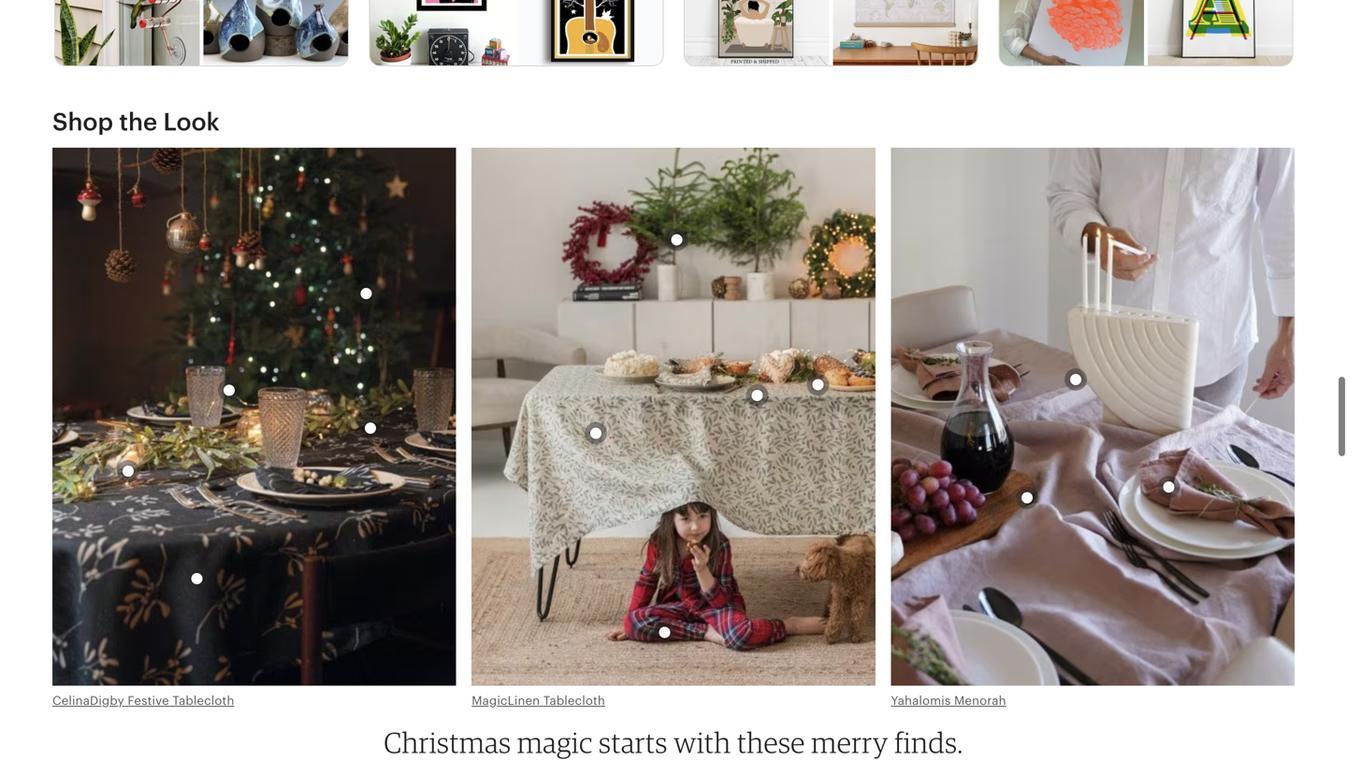 Task type: locate. For each thing, give the bounding box(es) containing it.
christmas
[[384, 726, 512, 761]]

yahalomis menorah link
[[891, 695, 1007, 709]]

the
[[119, 108, 157, 136]]

1 horizontal spatial tablecloth
[[544, 695, 606, 709]]

monogram technicolour | full alphabet set | giclée print image
[[1148, 0, 1293, 69]]

tablecloth right festive
[[173, 695, 234, 709]]

boho bathroom girl print, boho wall art, bathroom decor, abstract,women prints, botanical wall art, boho prints, high quality image
[[685, 0, 830, 69]]

menorah
[[955, 695, 1007, 709]]

celinadigby
[[52, 695, 124, 709]]

tablecloth up magic
[[544, 695, 606, 709]]

celinadigby festive tablecloth link
[[52, 695, 234, 709]]

tablecloth
[[173, 695, 234, 709], [544, 695, 606, 709]]

yahalomis
[[891, 695, 951, 709]]

classic world map - home decor, bedroom, world wall map, living room, wall map, gift for him, gift for her, push pin map, free shipping image
[[833, 0, 978, 69]]

magiclinen tablecloth link
[[472, 695, 606, 709]]

yahalomis menorah
[[891, 695, 1007, 709]]

neon pine grande | screen printing image
[[1000, 0, 1145, 69]]

cat print - oh hai screenprint black cat art - hot pink wall art - silkscreen art print image
[[370, 0, 515, 69]]

festive
[[128, 695, 169, 709]]

celinadigby festive tablecloth
[[52, 695, 234, 709]]

starts
[[599, 726, 668, 761]]

finds.
[[895, 726, 964, 761]]

these
[[737, 726, 806, 761]]

shop the look
[[52, 108, 220, 136]]

christmas magic starts with these merry finds.
[[384, 726, 964, 761]]

2 tablecloth from the left
[[544, 695, 606, 709]]

0 horizontal spatial tablecloth
[[173, 695, 234, 709]]

image containing listing celinadigby festive tablecloth image
[[52, 148, 456, 687]]



Task type: vqa. For each thing, say whether or not it's contained in the screenshot.
(679)'s y
no



Task type: describe. For each thing, give the bounding box(es) containing it.
guitar and bird art print - songbird acoustic guitar birdhouse silkscreen print - musician gift - wall art - music wall decor musical vibe image
[[518, 0, 663, 69]]

image containing listing magiclinen tablecloth image
[[472, 148, 876, 687]]

look
[[163, 108, 220, 136]]

with
[[674, 726, 731, 761]]

shop
[[52, 108, 113, 136]]

image containing listing yahalomis menorah image
[[891, 148, 1295, 687]]

1 tablecloth from the left
[[173, 695, 234, 709]]

magic
[[518, 726, 593, 761]]

magiclinen tablecloth
[[472, 695, 606, 709]]

magiclinen
[[472, 695, 540, 709]]

the geo feeder | geometric window hummingbird feeder | sweet feeders | copper | aluminum | modern | home decor | glass bottle | suction cup image
[[55, 0, 200, 69]]

rustic blue birdhouses | black clay, ombre denim blue glaze, coco rope, bird feeder, funky teardrop shape, air planter, indoor/outdoor decor image
[[203, 0, 348, 69]]

merry
[[812, 726, 889, 761]]



